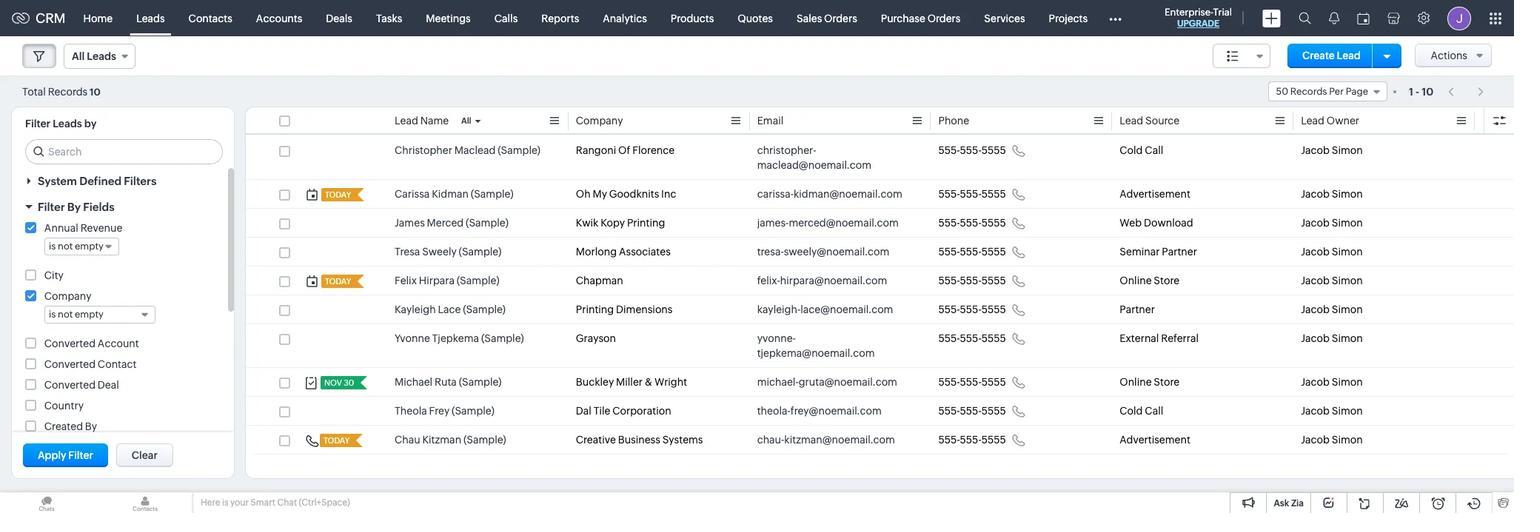 Task type: locate. For each thing, give the bounding box(es) containing it.
home link
[[72, 0, 125, 36]]

2 empty from the top
[[75, 309, 104, 320]]

4 555-555-5555 from the top
[[939, 246, 1007, 258]]

creative business systems
[[576, 434, 703, 446]]

2 vertical spatial leads
[[53, 118, 82, 130]]

0 vertical spatial company
[[576, 115, 623, 127]]

1 simon from the top
[[1332, 144, 1364, 156]]

0 vertical spatial leads
[[136, 12, 165, 24]]

records inside 50 records per page field
[[1291, 86, 1328, 97]]

10 inside total records 10
[[90, 86, 101, 97]]

online store down external referral
[[1120, 376, 1180, 388]]

1 vertical spatial store
[[1154, 376, 1180, 388]]

online down seminar
[[1120, 275, 1152, 287]]

inc
[[662, 188, 677, 200]]

6 555-555-5555 from the top
[[939, 304, 1007, 316]]

0 vertical spatial all
[[72, 50, 85, 62]]

1 vertical spatial converted
[[44, 359, 96, 370]]

8 jacob from the top
[[1302, 376, 1330, 388]]

here
[[201, 498, 220, 508]]

corporation
[[613, 405, 672, 417]]

1 empty from the top
[[75, 241, 104, 252]]

lace@noemail.com
[[801, 304, 894, 316]]

yvonne tjepkema (sample)
[[395, 333, 524, 344]]

michael-gruta@noemail.com
[[758, 376, 898, 388]]

50
[[1277, 86, 1289, 97]]

is not empty field
[[44, 238, 119, 256], [44, 306, 156, 324]]

0 vertical spatial online store
[[1120, 275, 1180, 287]]

0 horizontal spatial all
[[72, 50, 85, 62]]

yvonne- tjepkema@noemail.com link
[[758, 331, 909, 361]]

10 for total records 10
[[90, 86, 101, 97]]

1 orders from the left
[[825, 12, 858, 24]]

5555 for chau-kitzman@noemail.com
[[982, 434, 1007, 446]]

1 is not empty field from the top
[[44, 238, 119, 256]]

store for felix-hirpara@noemail.com
[[1154, 275, 1180, 287]]

total records 10
[[22, 86, 101, 97]]

morlong associates
[[576, 246, 671, 258]]

is left your
[[222, 498, 229, 508]]

1 vertical spatial all
[[462, 116, 472, 125]]

1 horizontal spatial printing
[[627, 217, 665, 229]]

8 555-555-5555 from the top
[[939, 376, 1007, 388]]

(sample) for carissa kidman (sample)
[[471, 188, 514, 200]]

(sample) for michael ruta (sample)
[[459, 376, 502, 388]]

1 horizontal spatial by
[[85, 421, 97, 433]]

2 jacob simon from the top
[[1302, 188, 1364, 200]]

cold call down external
[[1120, 405, 1164, 417]]

1 is not empty from the top
[[49, 241, 104, 252]]

create menu image
[[1263, 9, 1282, 27]]

1 vertical spatial by
[[85, 421, 97, 433]]

cold for christopher- maclead@noemail.com
[[1120, 144, 1143, 156]]

lead left name
[[395, 115, 418, 127]]

1 vertical spatial filter
[[38, 201, 65, 213]]

2 call from the top
[[1146, 405, 1164, 417]]

1 advertisement from the top
[[1120, 188, 1191, 200]]

christopher maclead (sample) link
[[395, 143, 541, 158]]

5555 for yvonne- tjepkema@noemail.com
[[982, 333, 1007, 344]]

9 jacob from the top
[[1302, 405, 1330, 417]]

lead for lead name
[[395, 115, 418, 127]]

1 store from the top
[[1154, 275, 1180, 287]]

projects link
[[1038, 0, 1100, 36]]

converted
[[44, 338, 96, 350], [44, 359, 96, 370], [44, 379, 96, 391]]

1 vertical spatial printing
[[576, 304, 614, 316]]

buckley miller & wright
[[576, 376, 688, 388]]

1 vertical spatial company
[[44, 290, 91, 302]]

1 horizontal spatial all
[[462, 116, 472, 125]]

records up filter leads by
[[48, 86, 88, 97]]

signals image
[[1330, 12, 1340, 24]]

2 simon from the top
[[1332, 188, 1364, 200]]

leads right home link
[[136, 12, 165, 24]]

0 horizontal spatial printing
[[576, 304, 614, 316]]

2 advertisement from the top
[[1120, 434, 1191, 446]]

2 cold call from the top
[[1120, 405, 1164, 417]]

1 vertical spatial today link
[[322, 275, 353, 288]]

5 5555 from the top
[[982, 275, 1007, 287]]

simon for kayleigh-lace@noemail.com
[[1332, 304, 1364, 316]]

all up total records 10
[[72, 50, 85, 62]]

oh my goodknits inc
[[576, 188, 677, 200]]

kwik kopy printing
[[576, 217, 665, 229]]

0 vertical spatial empty
[[75, 241, 104, 252]]

(sample) right ruta
[[459, 376, 502, 388]]

lead inside button
[[1338, 50, 1361, 61]]

today for carissa kidman (sample)
[[325, 190, 351, 199]]

leads left by on the left top
[[53, 118, 82, 130]]

by inside filter by fields dropdown button
[[67, 201, 81, 213]]

empty for annual revenue
[[75, 241, 104, 252]]

empty up converted account
[[75, 309, 104, 320]]

2 vertical spatial filter
[[68, 450, 93, 462]]

0 vertical spatial by
[[67, 201, 81, 213]]

created
[[44, 421, 83, 433]]

by
[[67, 201, 81, 213], [85, 421, 97, 433]]

555-555-5555 for james-merced@noemail.com
[[939, 217, 1007, 229]]

1 vertical spatial online store
[[1120, 376, 1180, 388]]

not for company
[[58, 309, 73, 320]]

0 vertical spatial not
[[58, 241, 73, 252]]

calendar image
[[1358, 12, 1370, 24]]

search image
[[1299, 12, 1312, 24]]

simon for james-merced@noemail.com
[[1332, 217, 1364, 229]]

chapman
[[576, 275, 624, 287]]

michael-
[[758, 376, 799, 388]]

filter inside dropdown button
[[38, 201, 65, 213]]

1 converted from the top
[[44, 338, 96, 350]]

annual revenue
[[44, 222, 122, 234]]

orders right sales
[[825, 12, 858, 24]]

0 horizontal spatial records
[[48, 86, 88, 97]]

jacob simon for yvonne- tjepkema@noemail.com
[[1302, 333, 1364, 344]]

(sample) inside chau kitzman (sample) link
[[464, 434, 506, 446]]

0 horizontal spatial company
[[44, 290, 91, 302]]

chau kitzman (sample) link
[[395, 433, 506, 447]]

my
[[593, 188, 607, 200]]

dal tile corporation
[[576, 405, 672, 417]]

lead right create
[[1338, 50, 1361, 61]]

create lead
[[1303, 50, 1361, 61]]

store down external referral
[[1154, 376, 1180, 388]]

7 555-555-5555 from the top
[[939, 333, 1007, 344]]

5555 for kayleigh-lace@noemail.com
[[982, 304, 1007, 316]]

(sample) right frey
[[452, 405, 495, 417]]

3 converted from the top
[[44, 379, 96, 391]]

5555 for christopher- maclead@noemail.com
[[982, 144, 1007, 156]]

555-555-5555 for chau-kitzman@noemail.com
[[939, 434, 1007, 446]]

8 jacob simon from the top
[[1302, 376, 1364, 388]]

(sample) for felix hirpara (sample)
[[457, 275, 500, 287]]

apply filter
[[38, 450, 93, 462]]

company up rangoni
[[576, 115, 623, 127]]

3 555-555-5555 from the top
[[939, 217, 1007, 229]]

2 vertical spatial today link
[[320, 434, 351, 447]]

tasks
[[376, 12, 402, 24]]

meetings
[[426, 12, 471, 24]]

filter by fields button
[[12, 194, 234, 220]]

is not empty
[[49, 241, 104, 252], [49, 309, 104, 320]]

1 vertical spatial cold call
[[1120, 405, 1164, 417]]

partner down 'download'
[[1163, 246, 1198, 258]]

records right 50
[[1291, 86, 1328, 97]]

(sample) inside michael ruta (sample) link
[[459, 376, 502, 388]]

(sample) inside kayleigh lace (sample) link
[[463, 304, 506, 316]]

is not empty for annual revenue
[[49, 241, 104, 252]]

james-merced@noemail.com link
[[758, 216, 899, 230]]

1 vertical spatial advertisement
[[1120, 434, 1191, 446]]

smart
[[251, 498, 276, 508]]

0 vertical spatial call
[[1146, 144, 1164, 156]]

1 call from the top
[[1146, 144, 1164, 156]]

1 online store from the top
[[1120, 275, 1180, 287]]

is down annual at the top left of the page
[[49, 241, 56, 252]]

call for christopher- maclead@noemail.com
[[1146, 144, 1164, 156]]

search element
[[1290, 0, 1321, 36]]

carissa kidman (sample)
[[395, 188, 514, 200]]

1 vertical spatial is
[[49, 309, 56, 320]]

2 is not empty from the top
[[49, 309, 104, 320]]

tresa sweely (sample) link
[[395, 244, 502, 259]]

2 converted from the top
[[44, 359, 96, 370]]

(sample) right kitzman
[[464, 434, 506, 446]]

5555 for michael-gruta@noemail.com
[[982, 376, 1007, 388]]

filter right "apply"
[[68, 450, 93, 462]]

1 jacob simon from the top
[[1302, 144, 1364, 156]]

1 5555 from the top
[[982, 144, 1007, 156]]

lead left owner
[[1302, 115, 1325, 127]]

apply
[[38, 450, 66, 462]]

9 555-555-5555 from the top
[[939, 405, 1007, 417]]

converted up converted deal
[[44, 359, 96, 370]]

9 simon from the top
[[1332, 405, 1364, 417]]

is not empty field down annual revenue
[[44, 238, 119, 256]]

0 vertical spatial is not empty field
[[44, 238, 119, 256]]

1 cold call from the top
[[1120, 144, 1164, 156]]

is not empty down annual revenue
[[49, 241, 104, 252]]

(sample) inside james merced (sample) link
[[466, 217, 509, 229]]

orders inside purchase orders link
[[928, 12, 961, 24]]

tjepkema
[[432, 333, 479, 344]]

simon for carissa-kidman@noemail.com
[[1332, 188, 1364, 200]]

email
[[758, 115, 784, 127]]

1 vertical spatial call
[[1146, 405, 1164, 417]]

0 horizontal spatial 10
[[90, 86, 101, 97]]

christopher-
[[758, 144, 817, 156]]

9 5555 from the top
[[982, 405, 1007, 417]]

1 horizontal spatial 10
[[1423, 86, 1434, 97]]

1 vertical spatial online
[[1120, 376, 1152, 388]]

by for created
[[85, 421, 97, 433]]

is not empty field for annual revenue
[[44, 238, 119, 256]]

company down city
[[44, 290, 91, 302]]

cold down lead source
[[1120, 144, 1143, 156]]

kayleigh lace (sample)
[[395, 304, 506, 316]]

(sample) up kayleigh lace (sample) link at the left of the page
[[457, 275, 500, 287]]

clear
[[132, 450, 158, 462]]

1 555-555-5555 from the top
[[939, 144, 1007, 156]]

lead source
[[1120, 115, 1180, 127]]

call down external referral
[[1146, 405, 1164, 417]]

(sample) inside christopher maclead (sample) link
[[498, 144, 541, 156]]

felix-hirpara@noemail.com link
[[758, 273, 888, 288]]

1 vertical spatial empty
[[75, 309, 104, 320]]

555-555-5555 for tresa-sweely@noemail.com
[[939, 246, 1007, 258]]

Search text field
[[26, 140, 222, 164]]

2 horizontal spatial leads
[[136, 12, 165, 24]]

(sample) inside carissa kidman (sample) link
[[471, 188, 514, 200]]

2 vertical spatial today
[[324, 436, 350, 445]]

4 jacob simon from the top
[[1302, 246, 1364, 258]]

0 vertical spatial cold
[[1120, 144, 1143, 156]]

james
[[395, 217, 425, 229]]

7 simon from the top
[[1332, 333, 1364, 344]]

10 right -
[[1423, 86, 1434, 97]]

jacob simon for carissa-kidman@noemail.com
[[1302, 188, 1364, 200]]

orders right purchase
[[928, 12, 961, 24]]

records for total
[[48, 86, 88, 97]]

miller
[[616, 376, 643, 388]]

cold call down lead source
[[1120, 144, 1164, 156]]

all inside all leads field
[[72, 50, 85, 62]]

chau-kitzman@noemail.com link
[[758, 433, 896, 447]]

empty down annual revenue
[[75, 241, 104, 252]]

printing up grayson
[[576, 304, 614, 316]]

0 vertical spatial cold call
[[1120, 144, 1164, 156]]

cold down external
[[1120, 405, 1143, 417]]

leads for filter leads by
[[53, 118, 82, 130]]

chat
[[277, 498, 297, 508]]

(sample) down james merced (sample)
[[459, 246, 502, 258]]

today for chau kitzman (sample)
[[324, 436, 350, 445]]

1 vertical spatial is not empty field
[[44, 306, 156, 324]]

6 jacob simon from the top
[[1302, 304, 1364, 316]]

2 vertical spatial converted
[[44, 379, 96, 391]]

frey
[[429, 405, 450, 417]]

2 5555 from the top
[[982, 188, 1007, 200]]

advertisement for kidman@noemail.com
[[1120, 188, 1191, 200]]

simon for felix-hirpara@noemail.com
[[1332, 275, 1364, 287]]

1 vertical spatial leads
[[87, 50, 116, 62]]

10 jacob simon from the top
[[1302, 434, 1364, 446]]

5 555-555-5555 from the top
[[939, 275, 1007, 287]]

simon for chau-kitzman@noemail.com
[[1332, 434, 1364, 446]]

simon for tresa-sweely@noemail.com
[[1332, 246, 1364, 258]]

by right the created
[[85, 421, 97, 433]]

(sample) inside tresa sweely (sample) link
[[459, 246, 502, 258]]

0 vertical spatial filter
[[25, 118, 50, 130]]

calls
[[495, 12, 518, 24]]

online for michael-gruta@noemail.com
[[1120, 376, 1152, 388]]

jacob simon for felix-hirpara@noemail.com
[[1302, 275, 1364, 287]]

not down annual at the top left of the page
[[58, 241, 73, 252]]

1 online from the top
[[1120, 275, 1152, 287]]

(sample) right the kidman
[[471, 188, 514, 200]]

carissa-kidman@noemail.com
[[758, 188, 903, 200]]

chats image
[[0, 493, 93, 513]]

kidman
[[432, 188, 469, 200]]

(sample) right "tjepkema"
[[481, 333, 524, 344]]

7 jacob simon from the top
[[1302, 333, 1364, 344]]

accounts link
[[244, 0, 314, 36]]

nov
[[324, 379, 342, 387]]

555-555-5555 for christopher- maclead@noemail.com
[[939, 144, 1007, 156]]

partner up external
[[1120, 304, 1156, 316]]

1 horizontal spatial orders
[[928, 12, 961, 24]]

filter inside button
[[68, 450, 93, 462]]

10 5555 from the top
[[982, 434, 1007, 446]]

10
[[1423, 86, 1434, 97], [90, 86, 101, 97]]

buckley
[[576, 376, 614, 388]]

all for all leads
[[72, 50, 85, 62]]

all up christopher maclead (sample) link
[[462, 116, 472, 125]]

1 vertical spatial cold
[[1120, 405, 1143, 417]]

jacob for tresa-sweely@noemail.com
[[1302, 246, 1330, 258]]

leads down home link
[[87, 50, 116, 62]]

10 for 1 - 10
[[1423, 86, 1434, 97]]

2 not from the top
[[58, 309, 73, 320]]

call
[[1146, 144, 1164, 156], [1146, 405, 1164, 417]]

1 cold from the top
[[1120, 144, 1143, 156]]

None field
[[1214, 44, 1271, 68]]

555-555-5555 for theola-frey@noemail.com
[[939, 405, 1007, 417]]

1 not from the top
[[58, 241, 73, 252]]

filter
[[25, 118, 50, 130], [38, 201, 65, 213], [68, 450, 93, 462]]

(sample) inside theola frey (sample) link
[[452, 405, 495, 417]]

6 simon from the top
[[1332, 304, 1364, 316]]

5555 for carissa-kidman@noemail.com
[[982, 188, 1007, 200]]

online down external
[[1120, 376, 1152, 388]]

jacob simon for michael-gruta@noemail.com
[[1302, 376, 1364, 388]]

(sample)
[[498, 144, 541, 156], [471, 188, 514, 200], [466, 217, 509, 229], [459, 246, 502, 258], [457, 275, 500, 287], [463, 304, 506, 316], [481, 333, 524, 344], [459, 376, 502, 388], [452, 405, 495, 417], [464, 434, 506, 446]]

7 jacob from the top
[[1302, 333, 1330, 344]]

(sample) for chau kitzman (sample)
[[464, 434, 506, 446]]

orders
[[825, 12, 858, 24], [928, 12, 961, 24]]

555-
[[939, 144, 961, 156], [961, 144, 982, 156], [939, 188, 961, 200], [961, 188, 982, 200], [939, 217, 961, 229], [961, 217, 982, 229], [939, 246, 961, 258], [961, 246, 982, 258], [939, 275, 961, 287], [961, 275, 982, 287], [939, 304, 961, 316], [961, 304, 982, 316], [939, 333, 961, 344], [961, 333, 982, 344], [939, 376, 961, 388], [961, 376, 982, 388], [939, 405, 961, 417], [961, 405, 982, 417], [939, 434, 961, 446], [961, 434, 982, 446]]

5 jacob simon from the top
[[1302, 275, 1364, 287]]

7 5555 from the top
[[982, 333, 1007, 344]]

3 5555 from the top
[[982, 217, 1007, 229]]

tresa
[[395, 246, 420, 258]]

(sample) right maclead
[[498, 144, 541, 156]]

navigation
[[1442, 81, 1493, 102]]

store
[[1154, 275, 1180, 287], [1154, 376, 1180, 388]]

10 555-555-5555 from the top
[[939, 434, 1007, 446]]

4 5555 from the top
[[982, 246, 1007, 258]]

4 jacob from the top
[[1302, 246, 1330, 258]]

by up annual revenue
[[67, 201, 81, 213]]

empty for company
[[75, 309, 104, 320]]

christopher- maclead@noemail.com
[[758, 144, 872, 171]]

2 online from the top
[[1120, 376, 1152, 388]]

today link for carissa
[[322, 188, 353, 201]]

2 online store from the top
[[1120, 376, 1180, 388]]

leads inside field
[[87, 50, 116, 62]]

(sample) right merced
[[466, 217, 509, 229]]

empty
[[75, 241, 104, 252], [75, 309, 104, 320]]

1 vertical spatial partner
[[1120, 304, 1156, 316]]

is not empty field for company
[[44, 306, 156, 324]]

jacob simon for theola-frey@noemail.com
[[1302, 405, 1364, 417]]

call down lead source
[[1146, 144, 1164, 156]]

2 is not empty field from the top
[[44, 306, 156, 324]]

3 simon from the top
[[1332, 217, 1364, 229]]

6 5555 from the top
[[982, 304, 1007, 316]]

0 vertical spatial is not empty
[[49, 241, 104, 252]]

6 jacob from the top
[[1302, 304, 1330, 316]]

store down seminar partner
[[1154, 275, 1180, 287]]

555-555-5555 for carissa-kidman@noemail.com
[[939, 188, 1007, 200]]

lead owner
[[1302, 115, 1360, 127]]

orders for purchase orders
[[928, 12, 961, 24]]

3 jacob simon from the top
[[1302, 217, 1364, 229]]

michael
[[395, 376, 433, 388]]

orders for sales orders
[[825, 12, 858, 24]]

5 jacob from the top
[[1302, 275, 1330, 287]]

simon for christopher- maclead@noemail.com
[[1332, 144, 1364, 156]]

defined
[[79, 175, 122, 187]]

felix-
[[758, 275, 781, 287]]

1 horizontal spatial leads
[[87, 50, 116, 62]]

lead left "source"
[[1120, 115, 1144, 127]]

(sample) right lace
[[463, 304, 506, 316]]

1
[[1410, 86, 1414, 97]]

1 vertical spatial today
[[325, 277, 351, 286]]

printing up associates
[[627, 217, 665, 229]]

simon for michael-gruta@noemail.com
[[1332, 376, 1364, 388]]

5 simon from the top
[[1332, 275, 1364, 287]]

4 simon from the top
[[1332, 246, 1364, 258]]

1 horizontal spatial partner
[[1163, 246, 1198, 258]]

30
[[344, 379, 354, 387]]

0 vertical spatial store
[[1154, 275, 1180, 287]]

0 vertical spatial today link
[[322, 188, 353, 201]]

10 jacob from the top
[[1302, 434, 1330, 446]]

2 store from the top
[[1154, 376, 1180, 388]]

converted up country
[[44, 379, 96, 391]]

filter up annual at the top left of the page
[[38, 201, 65, 213]]

1 horizontal spatial records
[[1291, 86, 1328, 97]]

0 vertical spatial today
[[325, 190, 351, 199]]

records for 50
[[1291, 86, 1328, 97]]

row group
[[246, 136, 1515, 455]]

0 horizontal spatial leads
[[53, 118, 82, 130]]

is down city
[[49, 309, 56, 320]]

1 horizontal spatial company
[[576, 115, 623, 127]]

records
[[48, 86, 88, 97], [1291, 86, 1328, 97]]

50 Records Per Page field
[[1269, 81, 1388, 101]]

(sample) inside felix hirpara (sample) "link"
[[457, 275, 500, 287]]

2 cold from the top
[[1120, 405, 1143, 417]]

10 up by on the left top
[[90, 86, 101, 97]]

(sample) for kayleigh lace (sample)
[[463, 304, 506, 316]]

2 orders from the left
[[928, 12, 961, 24]]

printing dimensions
[[576, 304, 673, 316]]

converted for converted contact
[[44, 359, 96, 370]]

0 vertical spatial online
[[1120, 275, 1152, 287]]

ask zia
[[1275, 499, 1305, 509]]

converted up converted contact
[[44, 338, 96, 350]]

nov 30
[[324, 379, 354, 387]]

(sample) inside yvonne tjepkema (sample) link
[[481, 333, 524, 344]]

2 jacob from the top
[[1302, 188, 1330, 200]]

is
[[49, 241, 56, 252], [49, 309, 56, 320], [222, 498, 229, 508]]

tjepkema@noemail.com
[[758, 347, 875, 359]]

8 5555 from the top
[[982, 376, 1007, 388]]

1 jacob from the top
[[1302, 144, 1330, 156]]

0 vertical spatial converted
[[44, 338, 96, 350]]

city
[[44, 270, 64, 282]]

0 vertical spatial advertisement
[[1120, 188, 1191, 200]]

orders inside sales orders link
[[825, 12, 858, 24]]

is not empty field up converted account
[[44, 306, 156, 324]]

8 simon from the top
[[1332, 376, 1364, 388]]

(sample) for tresa sweely (sample)
[[459, 246, 502, 258]]

10 simon from the top
[[1332, 434, 1364, 446]]

online store down seminar partner
[[1120, 275, 1180, 287]]

external
[[1120, 333, 1160, 344]]

9 jacob simon from the top
[[1302, 405, 1364, 417]]

0 vertical spatial is
[[49, 241, 56, 252]]

is not empty up converted account
[[49, 309, 104, 320]]

1 vertical spatial not
[[58, 309, 73, 320]]

1 vertical spatial is not empty
[[49, 309, 104, 320]]

is for company
[[49, 309, 56, 320]]

kopy
[[601, 217, 625, 229]]

dimensions
[[616, 304, 673, 316]]

3 jacob from the top
[[1302, 217, 1330, 229]]

filter down 'total' on the top of page
[[25, 118, 50, 130]]

0 horizontal spatial orders
[[825, 12, 858, 24]]

today link
[[322, 188, 353, 201], [322, 275, 353, 288], [320, 434, 351, 447]]

0 horizontal spatial by
[[67, 201, 81, 213]]

(sample) for yvonne tjepkema (sample)
[[481, 333, 524, 344]]

not up converted account
[[58, 309, 73, 320]]

2 555-555-5555 from the top
[[939, 188, 1007, 200]]



Task type: vqa. For each thing, say whether or not it's contained in the screenshot.
field
yes



Task type: describe. For each thing, give the bounding box(es) containing it.
contacts image
[[99, 493, 192, 513]]

accounts
[[256, 12, 302, 24]]

jacob for chau-kitzman@noemail.com
[[1302, 434, 1330, 446]]

leads for all leads
[[87, 50, 116, 62]]

tresa-
[[758, 246, 784, 258]]

(sample) for christopher maclead (sample)
[[498, 144, 541, 156]]

store for michael-gruta@noemail.com
[[1154, 376, 1180, 388]]

(sample) for james merced (sample)
[[466, 217, 509, 229]]

tasks link
[[364, 0, 414, 36]]

5555 for tresa-sweely@noemail.com
[[982, 246, 1007, 258]]

calls link
[[483, 0, 530, 36]]

jacob simon for christopher- maclead@noemail.com
[[1302, 144, 1364, 156]]

converted for converted deal
[[44, 379, 96, 391]]

here is your smart chat (ctrl+space)
[[201, 498, 350, 508]]

size image
[[1228, 50, 1239, 63]]

5555 for james-merced@noemail.com
[[982, 217, 1007, 229]]

actions
[[1432, 50, 1468, 61]]

total
[[22, 86, 46, 97]]

lead for lead owner
[[1302, 115, 1325, 127]]

profile image
[[1448, 6, 1472, 30]]

wright
[[655, 376, 688, 388]]

online for felix-hirpara@noemail.com
[[1120, 275, 1152, 287]]

jacob simon for tresa-sweely@noemail.com
[[1302, 246, 1364, 258]]

analytics link
[[591, 0, 659, 36]]

5555 for theola-frey@noemail.com
[[982, 405, 1007, 417]]

jacob for carissa-kidman@noemail.com
[[1302, 188, 1330, 200]]

tresa-sweely@noemail.com
[[758, 246, 890, 258]]

felix hirpara (sample) link
[[395, 273, 500, 288]]

created by
[[44, 421, 97, 433]]

today link for chau
[[320, 434, 351, 447]]

row group containing christopher maclead (sample)
[[246, 136, 1515, 455]]

phone
[[939, 115, 970, 127]]

online store for hirpara@noemail.com
[[1120, 275, 1180, 287]]

jacob for michael-gruta@noemail.com
[[1302, 376, 1330, 388]]

reports link
[[530, 0, 591, 36]]

create menu element
[[1254, 0, 1290, 36]]

all for all
[[462, 116, 472, 125]]

contacts
[[189, 12, 232, 24]]

0 horizontal spatial partner
[[1120, 304, 1156, 316]]

by
[[84, 118, 97, 130]]

jacob for theola-frey@noemail.com
[[1302, 405, 1330, 417]]

analytics
[[603, 12, 647, 24]]

sweely@noemail.com
[[784, 246, 890, 258]]

cold for theola-frey@noemail.com
[[1120, 405, 1143, 417]]

lead for lead source
[[1120, 115, 1144, 127]]

simon for theola-frey@noemail.com
[[1332, 405, 1364, 417]]

services link
[[973, 0, 1038, 36]]

deals link
[[314, 0, 364, 36]]

filter for filter by fields
[[38, 201, 65, 213]]

oh
[[576, 188, 591, 200]]

nov 30 link
[[321, 376, 356, 390]]

555-555-5555 for yvonne- tjepkema@noemail.com
[[939, 333, 1007, 344]]

purchase
[[881, 12, 926, 24]]

555-555-5555 for kayleigh-lace@noemail.com
[[939, 304, 1007, 316]]

felix-hirpara@noemail.com
[[758, 275, 888, 287]]

deal
[[98, 379, 119, 391]]

system defined filters button
[[12, 168, 234, 194]]

james-
[[758, 217, 789, 229]]

jacob simon for kayleigh-lace@noemail.com
[[1302, 304, 1364, 316]]

seminar
[[1120, 246, 1160, 258]]

theola-frey@noemail.com link
[[758, 404, 882, 419]]

business
[[618, 434, 661, 446]]

hirpara@noemail.com
[[781, 275, 888, 287]]

0 vertical spatial partner
[[1163, 246, 1198, 258]]

quotes
[[738, 12, 773, 24]]

name
[[421, 115, 449, 127]]

advertisement for kitzman@noemail.com
[[1120, 434, 1191, 446]]

chau
[[395, 434, 421, 446]]

james merced (sample)
[[395, 217, 509, 229]]

owner
[[1327, 115, 1360, 127]]

yvonne-
[[758, 333, 796, 344]]

5555 for felix-hirpara@noemail.com
[[982, 275, 1007, 287]]

maclead
[[455, 144, 496, 156]]

by for filter
[[67, 201, 81, 213]]

jacob simon for chau-kitzman@noemail.com
[[1302, 434, 1364, 446]]

theola
[[395, 405, 427, 417]]

filter for filter leads by
[[25, 118, 50, 130]]

services
[[985, 12, 1026, 24]]

meetings link
[[414, 0, 483, 36]]

chau-kitzman@noemail.com
[[758, 434, 896, 446]]

yvonne tjepkema (sample) link
[[395, 331, 524, 346]]

reports
[[542, 12, 580, 24]]

jacob for yvonne- tjepkema@noemail.com
[[1302, 333, 1330, 344]]

lead name
[[395, 115, 449, 127]]

filter leads by
[[25, 118, 97, 130]]

sales orders link
[[785, 0, 870, 36]]

(sample) for theola frey (sample)
[[452, 405, 495, 417]]

jacob for christopher- maclead@noemail.com
[[1302, 144, 1330, 156]]

christopher maclead (sample)
[[395, 144, 541, 156]]

create
[[1303, 50, 1336, 61]]

0 vertical spatial printing
[[627, 217, 665, 229]]

download
[[1145, 217, 1194, 229]]

2 vertical spatial is
[[222, 498, 229, 508]]

frey@noemail.com
[[791, 405, 882, 417]]

converted deal
[[44, 379, 119, 391]]

products link
[[659, 0, 726, 36]]

555-555-5555 for felix-hirpara@noemail.com
[[939, 275, 1007, 287]]

florence
[[633, 144, 675, 156]]

jacob for james-merced@noemail.com
[[1302, 217, 1330, 229]]

theola-
[[758, 405, 791, 417]]

profile element
[[1439, 0, 1481, 36]]

crm link
[[12, 10, 66, 26]]

source
[[1146, 115, 1180, 127]]

converted for converted account
[[44, 338, 96, 350]]

grayson
[[576, 333, 616, 344]]

today for felix hirpara (sample)
[[325, 277, 351, 286]]

converted account
[[44, 338, 139, 350]]

kwik
[[576, 217, 599, 229]]

deals
[[326, 12, 353, 24]]

quotes link
[[726, 0, 785, 36]]

not for annual revenue
[[58, 241, 73, 252]]

simon for yvonne- tjepkema@noemail.com
[[1332, 333, 1364, 344]]

merced
[[427, 217, 464, 229]]

michael-gruta@noemail.com link
[[758, 375, 898, 390]]

contact
[[98, 359, 137, 370]]

today link for felix
[[322, 275, 353, 288]]

rangoni
[[576, 144, 616, 156]]

ask
[[1275, 499, 1290, 509]]

kayleigh-
[[758, 304, 801, 316]]

hirpara
[[419, 275, 455, 287]]

signals element
[[1321, 0, 1349, 36]]

home
[[83, 12, 113, 24]]

web
[[1120, 217, 1142, 229]]

jacob simon for james-merced@noemail.com
[[1302, 217, 1364, 229]]

is for annual revenue
[[49, 241, 56, 252]]

jacob for kayleigh-lace@noemail.com
[[1302, 304, 1330, 316]]

online store for gruta@noemail.com
[[1120, 376, 1180, 388]]

kayleigh lace (sample) link
[[395, 302, 506, 317]]

sales orders
[[797, 12, 858, 24]]

cold call for theola-frey@noemail.com
[[1120, 405, 1164, 417]]

carissa kidman (sample) link
[[395, 187, 514, 201]]

tile
[[594, 405, 611, 417]]

tresa-sweely@noemail.com link
[[758, 244, 890, 259]]

is not empty for company
[[49, 309, 104, 320]]

jacob for felix-hirpara@noemail.com
[[1302, 275, 1330, 287]]

referral
[[1162, 333, 1199, 344]]

associates
[[619, 246, 671, 258]]

cold call for christopher- maclead@noemail.com
[[1120, 144, 1164, 156]]

555-555-5555 for michael-gruta@noemail.com
[[939, 376, 1007, 388]]

Other Modules field
[[1100, 6, 1132, 30]]

(ctrl+space)
[[299, 498, 350, 508]]

call for theola-frey@noemail.com
[[1146, 405, 1164, 417]]

carissa-kidman@noemail.com link
[[758, 187, 903, 201]]

kayleigh
[[395, 304, 436, 316]]

-
[[1416, 86, 1420, 97]]

All Leads field
[[64, 44, 135, 69]]



